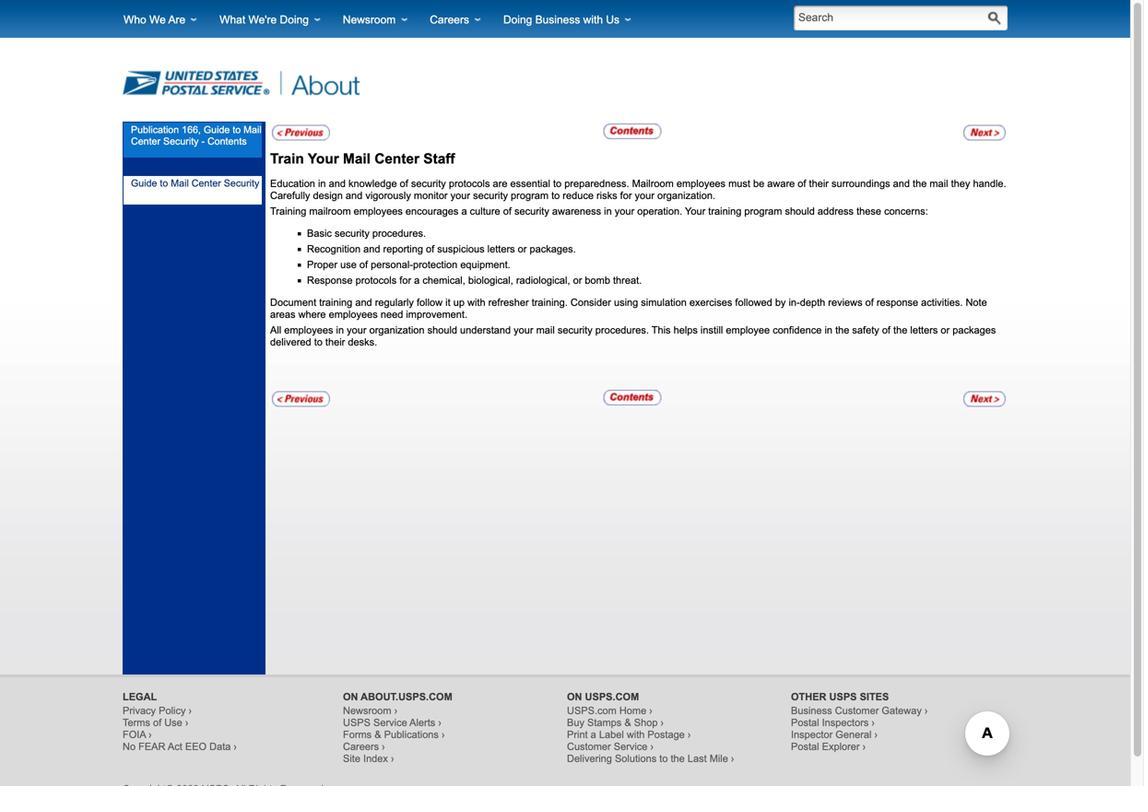 Task type: vqa. For each thing, say whether or not it's contained in the screenshot.
jobs
no



Task type: describe. For each thing, give the bounding box(es) containing it.
mail inside the document training and regularly follow it up with refresher training. consider using simulation exercises followed by in-depth reviews of response activities. note areas where employees need improvement. all employees in your organization should understand your mail security procedures. this helps instill employee confidence in the safety of the letters or packages delivered to their desks.
[[537, 325, 555, 337]]

are
[[168, 13, 186, 26]]

0 vertical spatial or
[[518, 244, 527, 255]]

last
[[688, 754, 707, 765]]

preparedness.
[[565, 178, 630, 190]]

on for on about.usps.com newsroom › usps service alerts › forms & publications › careers › site index ›
[[343, 692, 358, 703]]

delivered
[[270, 337, 312, 349]]

response
[[877, 297, 919, 309]]

in right confidence
[[825, 325, 833, 337]]

customer service › link
[[567, 742, 654, 753]]

in down risks
[[604, 206, 612, 217]]

link to contents for "guide to mail center security" image for link to "mail theft" icon
[[604, 124, 662, 139]]

letters inside basic security procedures. recognition and reporting of suspicious letters or packages. proper use of personal-protection equipment. response protocols for a chemical, biological, radiological, or bomb threat.
[[488, 244, 515, 255]]

link to "your mail center" image for link to "mail theft" image 'link to contents for "guide to mail center security"' image
[[272, 392, 330, 408]]

safety
[[853, 325, 880, 337]]

policy ›
[[159, 706, 192, 717]]

protocols inside the education in and knowledge of security protocols are essential to preparedness. mailroom employees must be aware of their surroundings and the mail they handle. carefully design and vigorously monitor your security program to reduce risks for your organization. training mailroom employees encourages a culture of security awareness in your operation. your training program should address these concerns:
[[449, 178, 490, 190]]

the inside the education in and knowledge of security protocols are essential to preparedness. mailroom employees must be aware of their surroundings and the mail they handle. carefully design and vigorously monitor your security program to reduce risks for your organization. training mailroom employees encourages a culture of security awareness in your operation. your training program should address these concerns:
[[913, 178, 928, 190]]

foia ›
[[123, 730, 152, 741]]

security down are
[[473, 190, 508, 202]]

legal
[[123, 692, 157, 703]]

no
[[123, 742, 136, 753]]

procedures. inside basic security procedures. recognition and reporting of suspicious letters or packages. proper use of personal-protection equipment. response protocols for a chemical, biological, radiological, or bomb threat.
[[373, 228, 426, 240]]

monitor
[[414, 190, 448, 202]]

personal-
[[371, 259, 413, 271]]

radiological,
[[517, 275, 571, 287]]

label
[[600, 730, 624, 741]]

forms
[[343, 730, 372, 741]]

proper use of personal-protection equipment. link
[[307, 259, 511, 271]]

to inside on usps.com usps.com home › buy stamps & shop › print a label with postage › customer service › delivering solutions to the last mile ›
[[660, 754, 668, 765]]

eeo
[[185, 742, 207, 753]]

should inside the document training and regularly follow it up with refresher training. consider using simulation exercises followed by in-depth reviews of response activities. note areas where employees need improvement. all employees in your organization should understand your mail security procedures. this helps instill employee confidence in the safety of the letters or packages delivered to their desks.
[[428, 325, 458, 337]]

contents
[[208, 136, 247, 147]]

with inside on usps.com usps.com home › buy stamps & shop › print a label with postage › customer service › delivering solutions to the last mile ›
[[627, 730, 645, 741]]

print
[[567, 730, 588, 741]]

training.
[[532, 297, 568, 309]]

basic security procedures. link
[[307, 228, 426, 240]]

of right 'culture'
[[503, 206, 512, 217]]

operation.
[[638, 206, 683, 217]]

a inside the education in and knowledge of security protocols are essential to preparedness. mailroom employees must be aware of their surroundings and the mail they handle. carefully design and vigorously monitor your security program to reduce risks for your organization. training mailroom employees encourages a culture of security awareness in your operation. your training program should address these concerns:
[[462, 206, 467, 217]]

vigorously
[[366, 190, 411, 202]]

in-
[[789, 297, 801, 309]]

2 doing from the left
[[504, 13, 533, 26]]

what we're doing
[[220, 13, 309, 26]]

their inside the education in and knowledge of security protocols are essential to preparedness. mailroom employees must be aware of their surroundings and the mail they handle. carefully design and vigorously monitor your security program to reduce risks for your organization. training mailroom employees encourages a culture of security awareness in your operation. your training program should address these concerns:
[[810, 178, 829, 190]]

link to "your mail center" image for 'link to contents for "guide to mail center security"' image corresponding to link to "mail theft" icon
[[272, 125, 330, 141]]

careers
[[430, 13, 470, 26]]

postal inspectors › link
[[792, 718, 876, 729]]

of right the safety
[[883, 325, 891, 337]]

their inside the document training and regularly follow it up with refresher training. consider using simulation exercises followed by in-depth reviews of response activities. note areas where employees need improvement. all employees in your organization should understand your mail security procedures. this helps instill employee confidence in the safety of the letters or packages delivered to their desks.
[[326, 337, 345, 349]]

forms & publications › link
[[343, 730, 445, 741]]

need
[[381, 309, 403, 321]]

on usps.com usps.com home › buy stamps & shop › print a label with postage › customer service › delivering solutions to the last mile ›
[[567, 692, 735, 765]]

protection
[[413, 259, 458, 271]]

basic security procedures. recognition and reporting of suspicious letters or packages. proper use of personal-protection equipment. response protocols for a chemical, biological, radiological, or bomb threat.
[[307, 228, 642, 287]]

of up vigorously
[[400, 178, 409, 190]]

surroundings
[[832, 178, 891, 190]]

delivering
[[567, 754, 613, 765]]

activities.
[[922, 297, 964, 309]]

awareness
[[553, 206, 602, 217]]

link to "mail theft" image
[[964, 125, 1007, 141]]

by
[[776, 297, 786, 309]]

to right essential
[[554, 178, 562, 190]]

careers link
[[424, 1, 490, 39]]

newsroom ›
[[343, 706, 398, 717]]

who
[[124, 13, 146, 26]]

education in and knowledge of security protocols are essential to preparedness. mailroom employees must be aware of their surroundings and the mail they handle. carefully design and vigorously monitor your security program to reduce risks for your organization. training mailroom employees encourages a culture of security awareness in your operation. your training program should address these concerns:
[[270, 178, 1007, 217]]

privacy policy › link
[[123, 706, 192, 717]]

0 horizontal spatial guide
[[131, 178, 157, 189]]

alerts ›
[[410, 718, 442, 729]]

security up monitor
[[411, 178, 446, 190]]

consider
[[571, 297, 612, 309]]

of right reviews
[[866, 297, 874, 309]]

the left the safety
[[836, 325, 850, 337]]

understand
[[460, 325, 511, 337]]

design
[[313, 190, 343, 202]]

0 vertical spatial program
[[511, 190, 549, 202]]

and up design
[[329, 178, 346, 190]]

foia › link
[[123, 730, 152, 741]]

newsroom link
[[337, 1, 416, 39]]

instill
[[701, 325, 724, 337]]

of right use
[[360, 259, 368, 271]]

employees down where
[[284, 325, 334, 337]]

data ›
[[210, 742, 237, 753]]

train your mail center staff link
[[270, 151, 455, 167]]

mail inside the education in and knowledge of security protocols are essential to preparedness. mailroom employees must be aware of their surroundings and the mail they handle. carefully design and vigorously monitor your security program to reduce risks for your organization. training mailroom employees encourages a culture of security awareness in your operation. your training program should address these concerns:
[[930, 178, 949, 190]]

careers › link
[[343, 742, 386, 753]]

166,
[[182, 125, 201, 136]]

site index › link
[[343, 754, 395, 765]]

center for train your mail center staff
[[375, 151, 420, 167]]

fear
[[138, 742, 166, 753]]

to left reduce
[[552, 190, 560, 202]]

recognition
[[307, 244, 361, 255]]

doing business with us link
[[497, 1, 640, 39]]

index ›
[[364, 754, 395, 765]]

stamps
[[588, 718, 622, 729]]

other
[[792, 692, 827, 703]]

the down response
[[894, 325, 908, 337]]

to inside "publication 166, guide to mail center security - contents"
[[233, 125, 241, 136]]

center inside "publication 166, guide to mail center security - contents"
[[131, 136, 161, 147]]

and inside basic security procedures. recognition and reporting of suspicious letters or packages. proper use of personal-protection equipment. response protocols for a chemical, biological, radiological, or bomb threat.
[[364, 244, 381, 255]]

security inside "publication 166, guide to mail center security - contents"
[[163, 136, 199, 147]]

reduce
[[563, 190, 594, 202]]

center for guide to mail center security
[[192, 178, 221, 189]]

refresher
[[489, 297, 529, 309]]

they
[[952, 178, 971, 190]]

essential
[[511, 178, 551, 190]]

reporting
[[383, 244, 423, 255]]

encourages
[[406, 206, 459, 217]]

1 doing from the left
[[280, 13, 309, 26]]

act
[[168, 742, 182, 753]]

procedures. inside the document training and regularly follow it up with refresher training. consider using simulation exercises followed by in-depth reviews of response activities. note areas where employees need improvement. all employees in your organization should understand your mail security procedures. this helps instill employee confidence in the safety of the letters or packages delivered to their desks.
[[596, 325, 649, 337]]

risks
[[597, 190, 618, 202]]

terms
[[123, 718, 150, 729]]

improvement.
[[406, 309, 468, 321]]

-
[[202, 136, 205, 147]]

privacy
[[123, 706, 156, 717]]

mailroom
[[309, 206, 351, 217]]

we're
[[249, 13, 277, 26]]

& inside on usps.com usps.com home › buy stamps & shop › print a label with postage › customer service › delivering solutions to the last mile ›
[[625, 718, 632, 729]]

document
[[270, 297, 317, 309]]

all
[[270, 325, 282, 337]]

and down knowledge
[[346, 190, 363, 202]]

the image is the profile of an eagle's head adjoining the words united states postal service to form the corporate signature, along with the text about image
[[122, 70, 362, 101]]

simulation
[[641, 297, 687, 309]]

security inside the document training and regularly follow it up with refresher training. consider using simulation exercises followed by in-depth reviews of response activities. note areas where employees need improvement. all employees in your organization should understand your mail security procedures. this helps instill employee confidence in the safety of the letters or packages delivered to their desks.
[[558, 325, 593, 337]]

of right aware
[[798, 178, 807, 190]]

confidence
[[773, 325, 822, 337]]

usps.com
[[567, 706, 617, 717]]

this
[[652, 325, 671, 337]]

your down risks
[[615, 206, 635, 217]]

other usps sites business customer gateway › postal inspectors › inspector general › postal explorer ›
[[792, 692, 929, 753]]

to inside the document training and regularly follow it up with refresher training. consider using simulation exercises followed by in-depth reviews of response activities. note areas where employees need improvement. all employees in your organization should understand your mail security procedures. this helps instill employee confidence in the safety of the letters or packages delivered to their desks.
[[314, 337, 323, 349]]

protocols inside basic security procedures. recognition and reporting of suspicious letters or packages. proper use of personal-protection equipment. response protocols for a chemical, biological, radiological, or bomb threat.
[[356, 275, 397, 287]]

0 vertical spatial your
[[308, 151, 339, 167]]

0 vertical spatial with
[[584, 13, 603, 26]]

business inside "other usps sites business customer gateway › postal inspectors › inspector general › postal explorer ›"
[[792, 706, 833, 717]]

your down refresher
[[514, 325, 534, 337]]

use
[[341, 259, 357, 271]]



Task type: locate. For each thing, give the bounding box(es) containing it.
training
[[270, 206, 307, 217]]

on for on usps.com usps.com home › buy stamps & shop › print a label with postage › customer service › delivering solutions to the last mile ›
[[567, 692, 583, 703]]

in up design
[[318, 178, 326, 190]]

1 horizontal spatial guide
[[204, 125, 230, 136]]

2 vertical spatial or
[[941, 325, 950, 337]]

buy stamps & shop › link
[[567, 718, 664, 729]]

publication 166, guide to mail center security - contents
[[131, 125, 262, 147]]

with inside the document training and regularly follow it up with refresher training. consider using simulation exercises followed by in-depth reviews of response activities. note areas where employees need improvement. all employees in your organization should understand your mail security procedures. this helps instill employee confidence in the safety of the letters or packages delivered to their desks.
[[468, 297, 486, 309]]

service ›
[[614, 742, 654, 753]]

a right print
[[591, 730, 597, 741]]

the left last
[[671, 754, 685, 765]]

0 horizontal spatial for
[[400, 275, 412, 287]]

0 vertical spatial should
[[786, 206, 815, 217]]

2 vertical spatial with
[[627, 730, 645, 741]]

of inside legal privacy policy › terms of use › foia › no fear act eeo data ›
[[153, 718, 162, 729]]

who we are link
[[117, 1, 206, 39]]

postage ›
[[648, 730, 692, 741]]

0 horizontal spatial letters
[[488, 244, 515, 255]]

&
[[625, 718, 632, 729], [375, 730, 382, 741]]

program down essential
[[511, 190, 549, 202]]

usps up forms
[[343, 718, 371, 729]]

security down 166,
[[163, 136, 199, 147]]

0 horizontal spatial training
[[319, 297, 353, 309]]

protocols left are
[[449, 178, 490, 190]]

2 horizontal spatial center
[[375, 151, 420, 167]]

0 vertical spatial protocols
[[449, 178, 490, 190]]

1 vertical spatial postal
[[792, 742, 820, 753]]

1 vertical spatial procedures.
[[596, 325, 649, 337]]

0 vertical spatial customer
[[836, 706, 880, 717]]

mail inside "publication 166, guide to mail center security - contents"
[[244, 125, 262, 136]]

of
[[400, 178, 409, 190], [798, 178, 807, 190], [503, 206, 512, 217], [426, 244, 435, 255], [360, 259, 368, 271], [866, 297, 874, 309], [883, 325, 891, 337], [153, 718, 162, 729]]

where
[[299, 309, 326, 321]]

security
[[163, 136, 199, 147], [224, 178, 260, 189]]

0 horizontal spatial their
[[326, 337, 345, 349]]

and up concerns:
[[894, 178, 911, 190]]

must
[[729, 178, 751, 190]]

security down consider
[[558, 325, 593, 337]]

2 postal from the top
[[792, 742, 820, 753]]

center
[[131, 136, 161, 147], [375, 151, 420, 167], [192, 178, 221, 189]]

security down contents
[[224, 178, 260, 189]]

us
[[606, 13, 620, 26]]

equipment.
[[461, 259, 511, 271]]

training inside the document training and regularly follow it up with refresher training. consider using simulation exercises followed by in-depth reviews of response activities. note areas where employees need improvement. all employees in your organization should understand your mail security procedures. this helps instill employee confidence in the safety of the letters or packages delivered to their desks.
[[319, 297, 353, 309]]

training inside the education in and knowledge of security protocols are essential to preparedness. mailroom employees must be aware of their surroundings and the mail they handle. carefully design and vigorously monitor your security program to reduce risks for your organization. training mailroom employees encourages a culture of security awareness in your operation. your training program should address these concerns:
[[709, 206, 742, 217]]

for inside basic security procedures. recognition and reporting of suspicious letters or packages. proper use of personal-protection equipment. response protocols for a chemical, biological, radiological, or bomb threat.
[[400, 275, 412, 287]]

staff
[[424, 151, 455, 167]]

2 horizontal spatial a
[[591, 730, 597, 741]]

0 vertical spatial mail
[[930, 178, 949, 190]]

0 vertical spatial guide
[[204, 125, 230, 136]]

biological,
[[469, 275, 514, 287]]

delivering solutions to the last mile › link
[[567, 754, 735, 765]]

2 vertical spatial center
[[192, 178, 221, 189]]

link to contents for "guide to mail center security" image
[[604, 124, 662, 139], [604, 390, 662, 406]]

customer inside "other usps sites business customer gateway › postal inspectors › inspector general › postal explorer ›"
[[836, 706, 880, 717]]

2 vertical spatial mail
[[171, 178, 189, 189]]

or down activities.
[[941, 325, 950, 337]]

your up 'culture'
[[451, 190, 471, 202]]

1 vertical spatial your
[[686, 206, 706, 217]]

None image field
[[981, 6, 1008, 30]]

terms of use › link
[[123, 718, 189, 729]]

0 horizontal spatial business
[[536, 13, 581, 26]]

usps inside on about.usps.com newsroom › usps service alerts › forms & publications › careers › site index ›
[[343, 718, 371, 729]]

recognition and reporting of suspicious letters or packages. link
[[307, 244, 576, 255]]

for
[[621, 190, 632, 202], [400, 275, 412, 287]]

1 horizontal spatial center
[[192, 178, 221, 189]]

1 on from the left
[[343, 692, 358, 703]]

your down organization.
[[686, 206, 706, 217]]

1 horizontal spatial business
[[792, 706, 833, 717]]

employees down vigorously
[[354, 206, 403, 217]]

doing right careers link
[[504, 13, 533, 26]]

security inside basic security procedures. recognition and reporting of suspicious letters or packages. proper use of personal-protection equipment. response protocols for a chemical, biological, radiological, or bomb threat.
[[335, 228, 370, 240]]

mail down "publication 166, guide to mail center security - contents" at the top of the page
[[171, 178, 189, 189]]

security down essential
[[515, 206, 550, 217]]

& inside on about.usps.com newsroom › usps service alerts › forms & publications › careers › site index ›
[[375, 730, 382, 741]]

concerns:
[[885, 206, 929, 217]]

0 horizontal spatial &
[[375, 730, 382, 741]]

what
[[220, 13, 246, 26]]

usps.com
[[585, 692, 640, 703]]

1 horizontal spatial mail
[[930, 178, 949, 190]]

0 horizontal spatial mail
[[537, 325, 555, 337]]

1 horizontal spatial doing
[[504, 13, 533, 26]]

0 horizontal spatial should
[[428, 325, 458, 337]]

for down proper use of personal-protection equipment. link
[[400, 275, 412, 287]]

0 horizontal spatial protocols
[[356, 275, 397, 287]]

0 vertical spatial letters
[[488, 244, 515, 255]]

0 horizontal spatial usps
[[343, 718, 371, 729]]

1 vertical spatial center
[[375, 151, 420, 167]]

1 vertical spatial &
[[375, 730, 382, 741]]

postal
[[792, 718, 820, 729], [792, 742, 820, 753]]

a inside on usps.com usps.com home › buy stamps & shop › print a label with postage › customer service › delivering solutions to the last mile ›
[[591, 730, 597, 741]]

usps service alerts › link
[[343, 718, 442, 729]]

customer up inspectors ›
[[836, 706, 880, 717]]

1 horizontal spatial program
[[745, 206, 783, 217]]

guide up contents
[[204, 125, 230, 136]]

publication
[[131, 125, 179, 136]]

and left regularly
[[356, 297, 372, 309]]

mail
[[244, 125, 262, 136], [343, 151, 371, 167], [171, 178, 189, 189]]

1 vertical spatial their
[[326, 337, 345, 349]]

letters
[[488, 244, 515, 255], [911, 325, 939, 337]]

1 vertical spatial mail
[[343, 151, 371, 167]]

on
[[343, 692, 358, 703], [567, 692, 583, 703]]

1 vertical spatial program
[[745, 206, 783, 217]]

0 vertical spatial center
[[131, 136, 161, 147]]

gateway ›
[[882, 706, 929, 717]]

education
[[270, 178, 315, 190]]

0 horizontal spatial program
[[511, 190, 549, 202]]

who we are
[[124, 13, 186, 26]]

helps
[[674, 325, 698, 337]]

1 link to contents for "guide to mail center security" image from the top
[[604, 124, 662, 139]]

buy
[[567, 718, 585, 729]]

their up the address
[[810, 178, 829, 190]]

0 vertical spatial business
[[536, 13, 581, 26]]

use ›
[[164, 718, 189, 729]]

on inside on about.usps.com newsroom › usps service alerts › forms & publications › careers › site index ›
[[343, 692, 358, 703]]

0 horizontal spatial doing
[[280, 13, 309, 26]]

mailroom
[[633, 178, 674, 190]]

to down publication
[[160, 178, 168, 189]]

0 vertical spatial a
[[462, 206, 467, 217]]

business left 'us'
[[536, 13, 581, 26]]

your down mailroom
[[635, 190, 655, 202]]

1 vertical spatial link to contents for "guide to mail center security" image
[[604, 390, 662, 406]]

1 horizontal spatial on
[[567, 692, 583, 703]]

0 horizontal spatial center
[[131, 136, 161, 147]]

train your mail center staff
[[270, 151, 455, 167]]

center down publication
[[131, 136, 161, 147]]

proper
[[307, 259, 338, 271]]

or left bomb on the top of the page
[[573, 275, 583, 287]]

0 vertical spatial link to "your mail center" image
[[272, 125, 330, 141]]

mail for train your mail center staff
[[343, 151, 371, 167]]

1 vertical spatial a
[[414, 275, 420, 287]]

packages
[[953, 325, 997, 337]]

& up print a label with postage › link
[[625, 718, 632, 729]]

procedures. down document training and regularly follow it up with refresher training. consider using simulation exercises followed by in-depth reviews of response activities. note areas where employees need improvement. link
[[596, 325, 649, 337]]

a down proper use of personal-protection equipment. link
[[414, 275, 420, 287]]

print a label with postage › link
[[567, 730, 692, 741]]

should inside the education in and knowledge of security protocols are essential to preparedness. mailroom employees must be aware of their surroundings and the mail they handle. carefully design and vigorously monitor your security program to reduce risks for your organization. training mailroom employees encourages a culture of security awareness in your operation. your training program should address these concerns:
[[786, 206, 815, 217]]

to right delivered at top
[[314, 337, 323, 349]]

1 horizontal spatial should
[[786, 206, 815, 217]]

to
[[233, 125, 241, 136], [160, 178, 168, 189], [554, 178, 562, 190], [552, 190, 560, 202], [314, 337, 323, 349], [660, 754, 668, 765]]

0 vertical spatial for
[[621, 190, 632, 202]]

protocols down the personal-
[[356, 275, 397, 287]]

with right up
[[468, 297, 486, 309]]

these
[[857, 206, 882, 217]]

employees up organization.
[[677, 178, 726, 190]]

2 on from the left
[[567, 692, 583, 703]]

mail up contents
[[244, 125, 262, 136]]

1 vertical spatial protocols
[[356, 275, 397, 287]]

follow
[[417, 297, 443, 309]]

of up protection
[[426, 244, 435, 255]]

what we're doing link
[[213, 1, 329, 39]]

customer inside on usps.com usps.com home › buy stamps & shop › print a label with postage › customer service › delivering solutions to the last mile ›
[[567, 742, 611, 753]]

service
[[374, 718, 408, 729]]

2 link to contents for "guide to mail center security" image from the top
[[604, 390, 662, 406]]

depth
[[801, 297, 826, 309]]

0 horizontal spatial customer
[[567, 742, 611, 753]]

explorer ›
[[823, 742, 867, 753]]

a left 'culture'
[[462, 206, 467, 217]]

publications ›
[[384, 730, 445, 741]]

usps inside "other usps sites business customer gateway › postal inspectors › inspector general › postal explorer ›"
[[830, 692, 858, 703]]

training down must
[[709, 206, 742, 217]]

1 vertical spatial usps
[[343, 718, 371, 729]]

1 vertical spatial with
[[468, 297, 486, 309]]

training
[[709, 206, 742, 217], [319, 297, 353, 309]]

letters up equipment.
[[488, 244, 515, 255]]

1 vertical spatial guide
[[131, 178, 157, 189]]

a inside basic security procedures. recognition and reporting of suspicious letters or packages. proper use of personal-protection equipment. response protocols for a chemical, biological, radiological, or bomb threat.
[[414, 275, 420, 287]]

1 vertical spatial link to "your mail center" image
[[272, 392, 330, 408]]

should down aware
[[786, 206, 815, 217]]

for right risks
[[621, 190, 632, 202]]

1 horizontal spatial usps
[[830, 692, 858, 703]]

to down postage › on the right of the page
[[660, 754, 668, 765]]

carefully
[[270, 190, 310, 202]]

packages.
[[530, 244, 576, 255]]

1 vertical spatial should
[[428, 325, 458, 337]]

be
[[754, 178, 765, 190]]

mail up knowledge
[[343, 151, 371, 167]]

with left 'us'
[[584, 13, 603, 26]]

doing right we're
[[280, 13, 309, 26]]

1 horizontal spatial with
[[584, 13, 603, 26]]

letters inside the document training and regularly follow it up with refresher training. consider using simulation exercises followed by in-depth reviews of response activities. note areas where employees need improvement. all employees in your organization should understand your mail security procedures. this helps instill employee confidence in the safety of the letters or packages delivered to their desks.
[[911, 325, 939, 337]]

business down other
[[792, 706, 833, 717]]

program
[[511, 190, 549, 202], [745, 206, 783, 217]]

1 horizontal spatial or
[[573, 275, 583, 287]]

0 horizontal spatial with
[[468, 297, 486, 309]]

1 vertical spatial for
[[400, 275, 412, 287]]

exercises
[[690, 297, 733, 309]]

2 horizontal spatial with
[[627, 730, 645, 741]]

guide inside "publication 166, guide to mail center security - contents"
[[204, 125, 230, 136]]

guide down publication
[[131, 178, 157, 189]]

program down be
[[745, 206, 783, 217]]

and inside the document training and regularly follow it up with refresher training. consider using simulation exercises followed by in-depth reviews of response activities. note areas where employees need improvement. all employees in your organization should understand your mail security procedures. this helps instill employee confidence in the safety of the letters or packages delivered to their desks.
[[356, 297, 372, 309]]

for inside the education in and knowledge of security protocols are essential to preparedness. mailroom employees must be aware of their surroundings and the mail they handle. carefully design and vigorously monitor your security program to reduce risks for your organization. training mailroom employees encourages a culture of security awareness in your operation. your training program should address these concerns:
[[621, 190, 632, 202]]

1 vertical spatial security
[[224, 178, 260, 189]]

link to contents for "guide to mail center security" image for link to "mail theft" image
[[604, 390, 662, 406]]

training down response
[[319, 297, 353, 309]]

1 vertical spatial customer
[[567, 742, 611, 753]]

shop ›
[[635, 718, 664, 729]]

employees up the desks.
[[329, 309, 378, 321]]

the up concerns:
[[913, 178, 928, 190]]

on up usps.com
[[567, 692, 583, 703]]

should down improvement.
[[428, 325, 458, 337]]

0 vertical spatial postal
[[792, 718, 820, 729]]

link to "mail theft" image
[[964, 392, 1007, 408]]

guide
[[204, 125, 230, 136], [131, 178, 157, 189]]

or inside the document training and regularly follow it up with refresher training. consider using simulation exercises followed by in-depth reviews of response activities. note areas where employees need improvement. all employees in your organization should understand your mail security procedures. this helps instill employee confidence in the safety of the letters or packages delivered to their desks.
[[941, 325, 950, 337]]

1 horizontal spatial your
[[686, 206, 706, 217]]

link to contents for "guide to mail center security" image up mailroom
[[604, 124, 662, 139]]

on about.usps.com newsroom › usps service alerts › forms & publications › careers › site index ›
[[343, 692, 453, 765]]

your
[[308, 151, 339, 167], [686, 206, 706, 217]]

business customer gateway › link
[[792, 706, 929, 717]]

0 vertical spatial usps
[[830, 692, 858, 703]]

0 horizontal spatial security
[[163, 136, 199, 147]]

0 vertical spatial their
[[810, 178, 829, 190]]

your inside the education in and knowledge of security protocols are essential to preparedness. mailroom employees must be aware of their surroundings and the mail they handle. carefully design and vigorously monitor your security program to reduce risks for your organization. training mailroom employees encourages a culture of security awareness in your operation. your training program should address these concerns:
[[686, 206, 706, 217]]

train
[[270, 151, 304, 167]]

0 vertical spatial mail
[[244, 125, 262, 136]]

business inside doing business with us link
[[536, 13, 581, 26]]

inspector general › link
[[792, 730, 878, 741]]

procedures. up reporting on the top left
[[373, 228, 426, 240]]

your right train
[[308, 151, 339, 167]]

1 link to "your mail center" image from the top
[[272, 125, 330, 141]]

their left the desks.
[[326, 337, 345, 349]]

newsroom › link
[[343, 706, 398, 717]]

with up service ›
[[627, 730, 645, 741]]

letters down activities.
[[911, 325, 939, 337]]

1 vertical spatial business
[[792, 706, 833, 717]]

doing business with us
[[504, 13, 620, 26]]

on inside on usps.com usps.com home › buy stamps & shop › print a label with postage › customer service › delivering solutions to the last mile ›
[[567, 692, 583, 703]]

document training and regularly follow it up with refresher training. consider using simulation exercises followed by in-depth reviews of response activities. note areas where employees need improvement. all employees in your organization should understand your mail security procedures. this helps instill employee confidence in the safety of the letters or packages delivered to their desks.
[[270, 297, 997, 349]]

1 postal from the top
[[792, 718, 820, 729]]

link to contents for "guide to mail center security" image down all employees in your organization should understand your mail security procedures. this helps instill employee confidence in the safety of the letters or packages delivered to their desks. link at the top of page
[[604, 390, 662, 406]]

0 horizontal spatial or
[[518, 244, 527, 255]]

in
[[318, 178, 326, 190], [604, 206, 612, 217], [336, 325, 344, 337], [825, 325, 833, 337]]

1 horizontal spatial a
[[462, 206, 467, 217]]

center up knowledge
[[375, 151, 420, 167]]

security
[[411, 178, 446, 190], [473, 190, 508, 202], [515, 206, 550, 217], [335, 228, 370, 240], [558, 325, 593, 337]]

security up recognition
[[335, 228, 370, 240]]

1 horizontal spatial customer
[[836, 706, 880, 717]]

postal down the inspector
[[792, 742, 820, 753]]

of down privacy policy › link
[[153, 718, 162, 729]]

1 horizontal spatial their
[[810, 178, 829, 190]]

1 horizontal spatial protocols
[[449, 178, 490, 190]]

None text field
[[799, 10, 974, 25]]

0 vertical spatial procedures.
[[373, 228, 426, 240]]

sites
[[860, 692, 890, 703]]

1 vertical spatial training
[[319, 297, 353, 309]]

document training and regularly follow it up with refresher training. consider using simulation exercises followed by in-depth reviews of response activities. note areas where employees need improvement. link
[[270, 297, 988, 321]]

1 horizontal spatial training
[[709, 206, 742, 217]]

mail for guide to mail center security
[[171, 178, 189, 189]]

1 horizontal spatial letters
[[911, 325, 939, 337]]

postal up the inspector
[[792, 718, 820, 729]]

0 horizontal spatial a
[[414, 275, 420, 287]]

0 horizontal spatial your
[[308, 151, 339, 167]]

response
[[307, 275, 353, 287]]

solutions
[[615, 754, 657, 765]]

link to "your mail center" image up train
[[272, 125, 330, 141]]

and down "basic security procedures." link
[[364, 244, 381, 255]]

1 horizontal spatial procedures.
[[596, 325, 649, 337]]

& down "service"
[[375, 730, 382, 741]]

2 horizontal spatial or
[[941, 325, 950, 337]]

1 horizontal spatial security
[[224, 178, 260, 189]]

0 horizontal spatial mail
[[171, 178, 189, 189]]

0 vertical spatial security
[[163, 136, 199, 147]]

bomb
[[585, 275, 611, 287]]

your up the desks.
[[347, 325, 367, 337]]

the inside on usps.com usps.com home › buy stamps & shop › print a label with postage › customer service › delivering solutions to the last mile ›
[[671, 754, 685, 765]]

or left packages.
[[518, 244, 527, 255]]

link to "your mail center" image
[[272, 125, 330, 141], [272, 392, 330, 408]]

customer
[[836, 706, 880, 717], [567, 742, 611, 753]]

1 vertical spatial mail
[[537, 325, 555, 337]]

1 horizontal spatial &
[[625, 718, 632, 729]]

to up contents
[[233, 125, 241, 136]]

mail down "training."
[[537, 325, 555, 337]]

on up newsroom ›
[[343, 692, 358, 703]]

0 horizontal spatial procedures.
[[373, 228, 426, 240]]

mail left "they"
[[930, 178, 949, 190]]

center down '-' at the top
[[192, 178, 221, 189]]

usps up business customer gateway › link
[[830, 692, 858, 703]]

customer up delivering
[[567, 742, 611, 753]]

or
[[518, 244, 527, 255], [573, 275, 583, 287], [941, 325, 950, 337]]

1 horizontal spatial for
[[621, 190, 632, 202]]

0 vertical spatial link to contents for "guide to mail center security" image
[[604, 124, 662, 139]]

2 horizontal spatial mail
[[343, 151, 371, 167]]

link to "your mail center" image down delivered at top
[[272, 392, 330, 408]]

culture
[[470, 206, 501, 217]]

in down response
[[336, 325, 344, 337]]

1 vertical spatial or
[[573, 275, 583, 287]]

desks.
[[348, 337, 378, 349]]

1 vertical spatial letters
[[911, 325, 939, 337]]

0 horizontal spatial on
[[343, 692, 358, 703]]

2 link to "your mail center" image from the top
[[272, 392, 330, 408]]

postal explorer › link
[[792, 742, 867, 753]]



